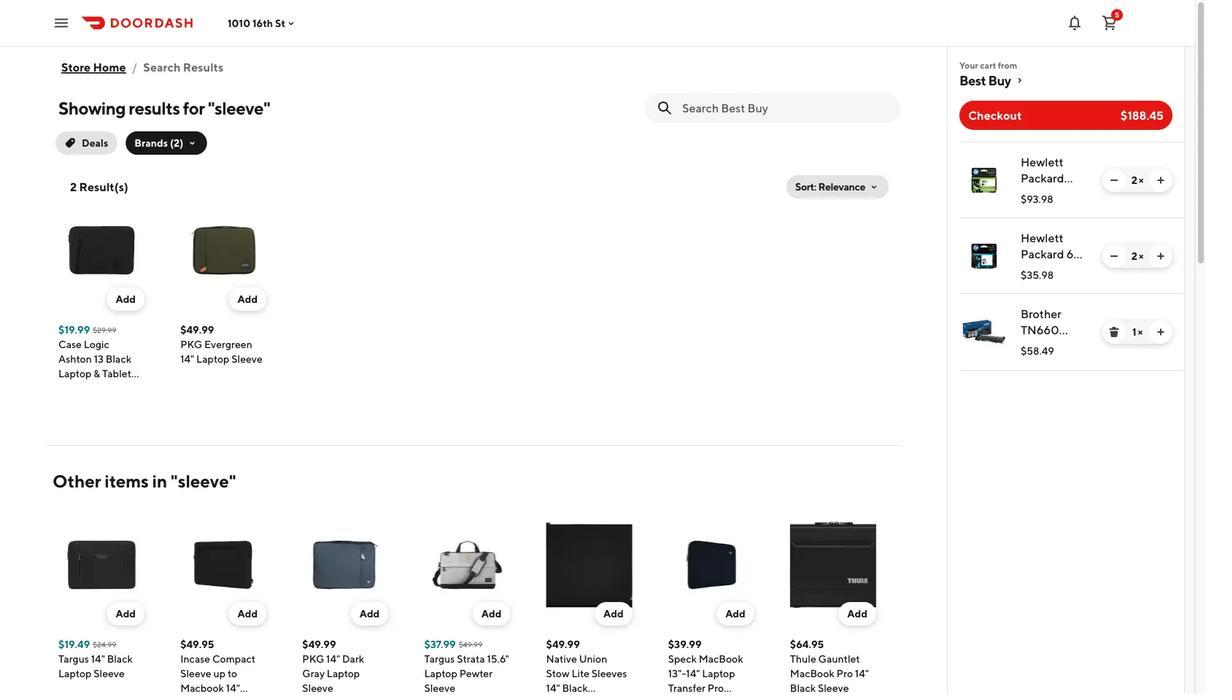 Task type: locate. For each thing, give the bounding box(es) containing it.
$49.99 inside $49.99 native union stow lite sleeves 14" bla
[[546, 638, 580, 650]]

sleeve down incase in the bottom of the page
[[180, 668, 211, 680]]

evergreen
[[204, 338, 252, 350]]

case down $19.99
[[58, 338, 82, 350]]

0 vertical spatial remove one from cart image
[[1109, 174, 1120, 186]]

case down ashton
[[58, 382, 82, 394]]

$93.98
[[1021, 193, 1054, 205]]

sleeve inside $64.95 thule gauntlet macbook pro 14" black sleeve
[[818, 682, 849, 694]]

2 2 × from the top
[[1132, 250, 1144, 262]]

1 horizontal spatial &
[[94, 368, 100, 380]]

1 vertical spatial pkg
[[302, 653, 324, 665]]

laptop inside $19.99 $29.99 case logic ashton 13 black laptop & tablet case & sleeve
[[58, 368, 92, 380]]

laptop down '$37.99'
[[424, 668, 458, 680]]

pkg inside $49.99 pkg 14" dark gray laptop sleeve
[[302, 653, 324, 665]]

5 items, open order cart image
[[1102, 14, 1119, 32]]

2 targus from the left
[[424, 653, 455, 665]]

1 horizontal spatial targus
[[424, 653, 455, 665]]

laptop inside $37.99 $49.99 targus strata 15.6" laptop pewter sleeve
[[424, 668, 458, 680]]

1010 16th st
[[228, 17, 286, 29]]

$39.99
[[668, 638, 702, 650]]

& down 13
[[94, 368, 100, 380]]

(2)
[[170, 137, 183, 149]]

2 add one to cart image from the top
[[1156, 250, 1167, 262]]

laptop inside $49.99 pkg 14" dark gray laptop sleeve
[[327, 668, 360, 680]]

sleeve inside $49.99 pkg evergreen 14" laptop sleeve
[[232, 353, 263, 365]]

13
[[94, 353, 104, 365]]

$49.99 up native
[[546, 638, 580, 650]]

sleeve inside the $49.95 incase compact sleeve up to macbook 1
[[180, 668, 211, 680]]

0 vertical spatial black
[[106, 353, 131, 365]]

2 vertical spatial black
[[790, 682, 816, 694]]

add one to cart image for $35.98
[[1156, 250, 1167, 262]]

$49.99 up strata
[[459, 640, 483, 649]]

× for $58.49
[[1138, 326, 1143, 338]]

sleeve down evergreen
[[232, 353, 263, 365]]

remove one from cart image
[[1109, 174, 1120, 186], [1109, 250, 1120, 262]]

other items in "sleeve"
[[53, 470, 236, 491]]

pkg left evergreen
[[180, 338, 202, 350]]

1 remove one from cart image from the top
[[1109, 174, 1120, 186]]

1 vertical spatial black
[[107, 653, 133, 665]]

black
[[106, 353, 131, 365], [107, 653, 133, 665], [790, 682, 816, 694]]

1 vertical spatial ×
[[1139, 250, 1144, 262]]

macbook
[[180, 682, 224, 694]]

speck macbook 13"-14" laptop transfer pro pocket protective universal coastal blue & white sleeve image
[[668, 522, 755, 608]]

2 for $93.98
[[1132, 174, 1138, 186]]

1 vertical spatial 2 ×
[[1132, 250, 1144, 262]]

pewter
[[460, 668, 493, 680]]

0 horizontal spatial pkg
[[180, 338, 202, 350]]

targus for targus strata 15.6" laptop pewter sleeve
[[424, 653, 455, 665]]

targus for targus 14" black laptop sleeve
[[58, 653, 89, 665]]

targus down '$37.99'
[[424, 653, 455, 665]]

$49.99 inside $49.99 pkg 14" dark gray laptop sleeve
[[302, 638, 336, 650]]

thule
[[790, 653, 817, 665]]

add
[[116, 293, 136, 305], [238, 293, 258, 305], [116, 608, 136, 620], [238, 608, 258, 620], [360, 608, 380, 620], [482, 608, 502, 620], [604, 608, 624, 620], [726, 608, 746, 620], [848, 608, 868, 620]]

add one to cart image for $93.98
[[1156, 174, 1167, 186]]

pkg inside $49.99 pkg evergreen 14" laptop sleeve
[[180, 338, 202, 350]]

×
[[1139, 174, 1144, 186], [1139, 250, 1144, 262], [1138, 326, 1143, 338]]

$49.95
[[180, 638, 214, 650]]

2 ×
[[1132, 174, 1144, 186], [1132, 250, 1144, 262]]

"sleeve" right for
[[208, 97, 270, 118]]

1010
[[228, 17, 250, 29]]

sort: relevance
[[796, 181, 866, 193]]

$19.49 $24.99 targus 14" black laptop sleeve
[[58, 638, 133, 680]]

0 horizontal spatial &
[[84, 382, 90, 394]]

targus
[[58, 653, 89, 665], [424, 653, 455, 665]]

1 vertical spatial add one to cart image
[[1156, 250, 1167, 262]]

2
[[1132, 174, 1138, 186], [70, 180, 77, 194], [1132, 250, 1138, 262]]

1 ×
[[1133, 326, 1143, 338]]

sleeve inside $19.49 $24.99 targus 14" black laptop sleeve
[[94, 668, 125, 680]]

sleeve down the pro
[[818, 682, 849, 694]]

cart
[[981, 60, 997, 70]]

1
[[1133, 326, 1137, 338]]

$49.99 up evergreen
[[180, 324, 214, 336]]

st
[[275, 17, 286, 29]]

incase
[[180, 653, 210, 665]]

sleeve down '$37.99'
[[424, 682, 455, 694]]

brands (2)
[[135, 137, 183, 149]]

black down macbook
[[790, 682, 816, 694]]

0 vertical spatial add one to cart image
[[1156, 174, 1167, 186]]

black down $24.99
[[107, 653, 133, 665]]

"sleeve" for other items in "sleeve"
[[171, 470, 236, 491]]

gauntlet
[[819, 653, 860, 665]]

lite
[[572, 668, 590, 680]]

add for $49.95 incase compact sleeve up to macbook 1
[[238, 608, 258, 620]]

gray
[[302, 668, 325, 680]]

add for $49.99 pkg evergreen 14" laptop sleeve
[[238, 293, 258, 305]]

targus inside $19.49 $24.99 targus 14" black laptop sleeve
[[58, 653, 89, 665]]

2 vertical spatial ×
[[1138, 326, 1143, 338]]

14" inside $49.99 pkg evergreen 14" laptop sleeve
[[180, 353, 194, 365]]

ashton
[[58, 353, 92, 365]]

& down ashton
[[84, 382, 90, 394]]

$49.99
[[180, 324, 214, 336], [302, 638, 336, 650], [546, 638, 580, 650], [459, 640, 483, 649]]

$49.99 for evergreen
[[180, 324, 214, 336]]

1 horizontal spatial pkg
[[302, 653, 324, 665]]

showing results for "sleeve"
[[58, 97, 270, 118]]

sleeve down $24.99
[[94, 668, 125, 680]]

0 vertical spatial "sleeve"
[[208, 97, 270, 118]]

macbook
[[790, 668, 835, 680]]

0 vertical spatial ×
[[1139, 174, 1144, 186]]

pkg 14" dark gray laptop sleeve image
[[302, 522, 389, 608]]

sleeve inside $37.99 $49.99 targus strata 15.6" laptop pewter sleeve
[[424, 682, 455, 694]]

pkg for gray
[[302, 653, 324, 665]]

1 vertical spatial "sleeve"
[[171, 470, 236, 491]]

black inside $64.95 thule gauntlet macbook pro 14" black sleeve
[[790, 682, 816, 694]]

$19.99
[[58, 324, 90, 336]]

laptop down ashton
[[58, 368, 92, 380]]

targus inside $37.99 $49.99 targus strata 15.6" laptop pewter sleeve
[[424, 653, 455, 665]]

"sleeve" right in
[[171, 470, 236, 491]]

sleeves
[[592, 668, 627, 680]]

add for $19.49 $24.99 targus 14" black laptop sleeve
[[116, 608, 136, 620]]

targus down $19.49
[[58, 653, 89, 665]]

to
[[228, 668, 237, 680]]

"sleeve"
[[208, 97, 270, 118], [171, 470, 236, 491]]

sleeve
[[232, 353, 263, 365], [92, 382, 123, 394], [94, 668, 125, 680], [180, 668, 211, 680], [302, 682, 333, 694], [424, 682, 455, 694], [818, 682, 849, 694]]

0 vertical spatial &
[[94, 368, 100, 380]]

2 case from the top
[[58, 382, 82, 394]]

black up tablet
[[106, 353, 131, 365]]

1 2 × from the top
[[1132, 174, 1144, 186]]

14" inside $49.99 pkg 14" dark gray laptop sleeve
[[326, 653, 340, 665]]

laptop down evergreen
[[196, 353, 230, 365]]

from
[[998, 60, 1018, 70]]

add for $64.95 thule gauntlet macbook pro 14" black sleeve
[[848, 608, 868, 620]]

laptop inside $19.49 $24.99 targus 14" black laptop sleeve
[[58, 668, 92, 680]]

$49.99 native union stow lite sleeves 14" bla
[[546, 638, 627, 694]]

sleeve down tablet
[[92, 382, 123, 394]]

laptop
[[196, 353, 230, 365], [58, 368, 92, 380], [58, 668, 92, 680], [327, 668, 360, 680], [424, 668, 458, 680]]

laptop down dark
[[327, 668, 360, 680]]

laptop down $19.49
[[58, 668, 92, 680]]

2 remove one from cart image from the top
[[1109, 250, 1120, 262]]

/
[[132, 60, 137, 74]]

laptop for $37.99 $49.99 targus strata 15.6" laptop pewter sleeve
[[424, 668, 458, 680]]

$49.99 inside $49.99 pkg evergreen 14" laptop sleeve
[[180, 324, 214, 336]]

add one to cart image
[[1156, 174, 1167, 186], [1156, 250, 1167, 262]]

sleeve inside $19.99 $29.99 case logic ashton 13 black laptop & tablet case & sleeve
[[92, 382, 123, 394]]

strata
[[457, 653, 485, 665]]

sort: relevance button
[[787, 175, 889, 199]]

1 vertical spatial &
[[84, 382, 90, 394]]

union
[[579, 653, 608, 665]]

laptop for $49.99 pkg 14" dark gray laptop sleeve
[[327, 668, 360, 680]]

$49.99 up "gray"
[[302, 638, 336, 650]]

list
[[948, 142, 1185, 371]]

1 vertical spatial remove one from cart image
[[1109, 250, 1120, 262]]

native
[[546, 653, 577, 665]]

open menu image
[[53, 14, 70, 32]]

0 vertical spatial case
[[58, 338, 82, 350]]

black inside $19.99 $29.99 case logic ashton 13 black laptop & tablet case & sleeve
[[106, 353, 131, 365]]

× for $93.98
[[1139, 174, 1144, 186]]

store home / search results
[[61, 60, 224, 74]]

deals button
[[53, 128, 120, 158], [55, 131, 117, 155]]

native union stow lite sleeves 14" black macbook cover image
[[546, 522, 633, 608]]

notification bell image
[[1066, 14, 1084, 32]]

best
[[960, 72, 986, 88]]

0 vertical spatial 2 ×
[[1132, 174, 1144, 186]]

$64.95 thule gauntlet macbook pro 14" black sleeve
[[790, 638, 869, 694]]

1 vertical spatial case
[[58, 382, 82, 394]]

&
[[94, 368, 100, 380], [84, 382, 90, 394]]

results
[[129, 97, 180, 118]]

result(s)
[[79, 180, 128, 194]]

list containing 2 ×
[[948, 142, 1185, 371]]

add button
[[107, 288, 145, 311], [107, 288, 145, 311], [229, 288, 267, 311], [229, 288, 267, 311], [107, 602, 145, 626], [107, 602, 145, 626], [229, 602, 267, 626], [229, 602, 267, 626], [351, 602, 389, 626], [351, 602, 389, 626], [473, 602, 511, 626], [473, 602, 511, 626], [595, 602, 633, 626], [595, 602, 633, 626], [717, 602, 755, 626], [717, 602, 755, 626], [839, 602, 877, 626], [839, 602, 877, 626]]

0 horizontal spatial targus
[[58, 653, 89, 665]]

pkg up "gray"
[[302, 653, 324, 665]]

14"
[[180, 353, 194, 365], [91, 653, 105, 665], [326, 653, 340, 665], [855, 668, 869, 680], [546, 682, 560, 694]]

1 add one to cart image from the top
[[1156, 174, 1167, 186]]

case
[[58, 338, 82, 350], [58, 382, 82, 394]]

1 case from the top
[[58, 338, 82, 350]]

pkg
[[180, 338, 202, 350], [302, 653, 324, 665]]

0 vertical spatial pkg
[[180, 338, 202, 350]]

$49.95 incase compact sleeve up to macbook 1
[[180, 638, 256, 694]]

sleeve down "gray"
[[302, 682, 333, 694]]

1 targus from the left
[[58, 653, 89, 665]]



Task type: vqa. For each thing, say whether or not it's contained in the screenshot.
"BAGEL"
no



Task type: describe. For each thing, give the bounding box(es) containing it.
$37.99 $49.99 targus strata 15.6" laptop pewter sleeve
[[424, 638, 509, 694]]

remove one from cart image for $93.98
[[1109, 174, 1120, 186]]

14" inside $64.95 thule gauntlet macbook pro 14" black sleeve
[[855, 668, 869, 680]]

black for logic
[[106, 353, 131, 365]]

1010 16th st button
[[228, 17, 297, 29]]

buy
[[989, 72, 1011, 88]]

$49.99 pkg evergreen 14" laptop sleeve
[[180, 324, 263, 365]]

$49.99 for 14"
[[302, 638, 336, 650]]

$19.49
[[58, 638, 90, 650]]

results
[[183, 60, 224, 74]]

pkg evergreen 14" laptop sleeve image
[[180, 207, 267, 293]]

16th
[[253, 17, 273, 29]]

stow
[[546, 668, 570, 680]]

your cart from
[[960, 60, 1018, 70]]

$188.45
[[1121, 108, 1164, 122]]

store home link
[[61, 53, 126, 82]]

remove item from cart image
[[1109, 326, 1120, 338]]

sleeve inside $49.99 pkg 14" dark gray laptop sleeve
[[302, 682, 333, 694]]

$24.99
[[93, 640, 116, 649]]

5
[[1115, 11, 1120, 19]]

targus strata 15.6" laptop pewter sleeve image
[[424, 522, 511, 608]]

2 for $35.98
[[1132, 250, 1138, 262]]

logic
[[84, 338, 109, 350]]

relevance
[[819, 181, 866, 193]]

$37.99
[[424, 638, 456, 650]]

pro
[[837, 668, 853, 680]]

tablet
[[102, 368, 131, 380]]

sort:
[[796, 181, 817, 193]]

add for $49.99 pkg 14" dark gray laptop sleeve
[[360, 608, 380, 620]]

targus 14" black laptop sleeve image
[[58, 522, 145, 608]]

add for $19.99 $29.99 case logic ashton 13 black laptop & tablet case & sleeve
[[116, 293, 136, 305]]

5 button
[[1096, 8, 1125, 38]]

$35.98
[[1021, 269, 1054, 281]]

2 result(s)
[[70, 180, 128, 194]]

compact
[[212, 653, 256, 665]]

"sleeve" for showing results for "sleeve"
[[208, 97, 270, 118]]

other
[[53, 470, 101, 491]]

2 × for $35.98
[[1132, 250, 1144, 262]]

deals
[[82, 137, 108, 149]]

best buy
[[960, 72, 1011, 88]]

brands
[[135, 137, 168, 149]]

case logic ashton 13 black laptop & tablet case & sleeve image
[[58, 207, 145, 293]]

× for $35.98
[[1139, 250, 1144, 262]]

$49.99 inside $37.99 $49.99 targus strata 15.6" laptop pewter sleeve
[[459, 640, 483, 649]]

15.6"
[[487, 653, 509, 665]]

your
[[960, 60, 979, 70]]

black inside $19.49 $24.99 targus 14" black laptop sleeve
[[107, 653, 133, 665]]

black for macbook
[[790, 682, 816, 694]]

laptop inside $49.99 pkg evergreen 14" laptop sleeve
[[196, 353, 230, 365]]

in
[[152, 470, 167, 491]]

incase compact sleeve up to macbook 14" black laptop image
[[180, 522, 267, 608]]

2 × for $93.98
[[1132, 174, 1144, 186]]

for
[[183, 97, 205, 118]]

hewlett packard high-yield 910xl black ink cartridge image
[[963, 158, 1007, 202]]

14" inside $19.49 $24.99 targus 14" black laptop sleeve
[[91, 653, 105, 665]]

thule gauntlet macbook pro 14" black sleeve image
[[790, 522, 877, 608]]

$58.49
[[1021, 345, 1055, 357]]

pkg for laptop
[[180, 338, 202, 350]]

$19.99 $29.99 case logic ashton 13 black laptop & tablet case & sleeve
[[58, 324, 131, 394]]

brother tn660 high-yield black toner cartridge image
[[963, 310, 1007, 354]]

Search Best Buy search field
[[683, 100, 889, 116]]

up
[[214, 668, 226, 680]]

search
[[143, 60, 181, 74]]

checkout
[[969, 108, 1022, 122]]

dark
[[342, 653, 364, 665]]

$29.99
[[93, 326, 116, 334]]

items
[[105, 470, 149, 491]]

14" inside $49.99 native union stow lite sleeves 14" bla
[[546, 682, 560, 694]]

showing
[[58, 97, 126, 118]]

home
[[93, 60, 126, 74]]

best buy link
[[960, 72, 1173, 89]]

store
[[61, 60, 91, 74]]

$49.99 for union
[[546, 638, 580, 650]]

laptop for $19.49 $24.99 targus 14" black laptop sleeve
[[58, 668, 92, 680]]

add one to cart image
[[1156, 326, 1167, 338]]

brands (2) button
[[126, 131, 207, 155]]

hewlett packard 65 standard capacity black ink cartridge image
[[963, 234, 1007, 278]]

$64.95
[[790, 638, 824, 650]]

remove one from cart image for $35.98
[[1109, 250, 1120, 262]]

$49.99 pkg 14" dark gray laptop sleeve
[[302, 638, 364, 694]]

add for $37.99 $49.99 targus strata 15.6" laptop pewter sleeve
[[482, 608, 502, 620]]

add for $49.99 native union stow lite sleeves 14" bla
[[604, 608, 624, 620]]



